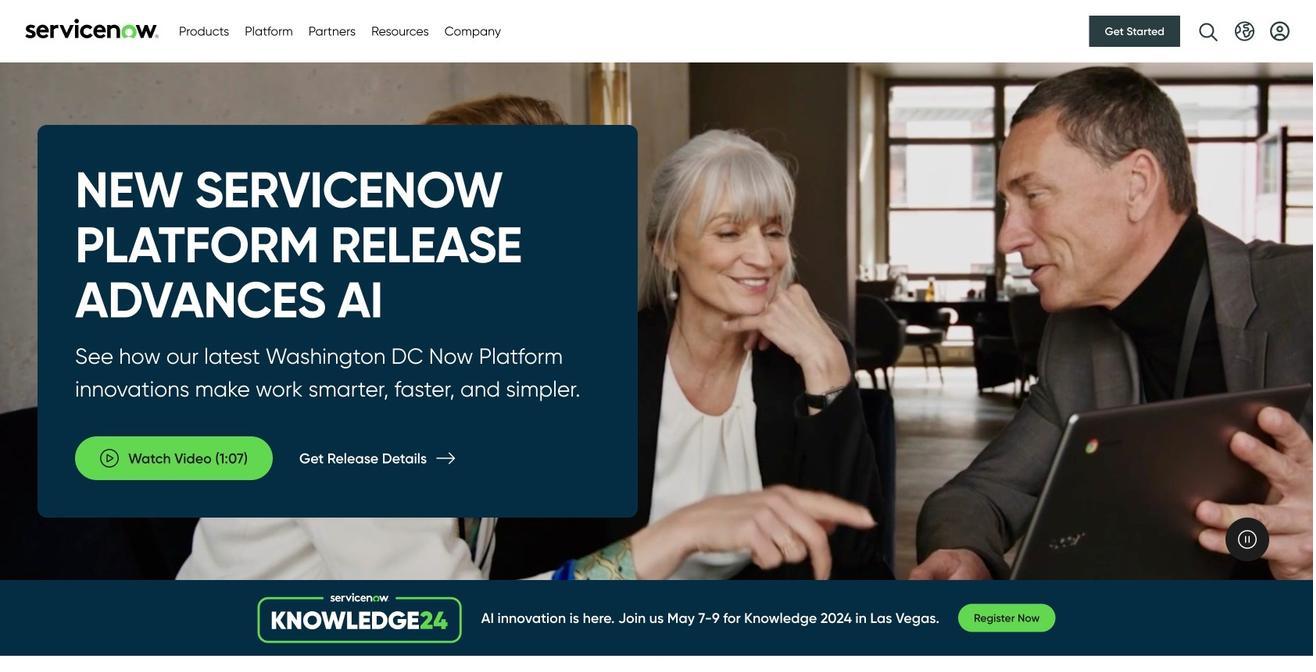 Task type: vqa. For each thing, say whether or not it's contained in the screenshot.
that
no



Task type: locate. For each thing, give the bounding box(es) containing it.
pause ambient video element
[[1226, 518, 1270, 562]]

select your country image
[[1235, 21, 1255, 41]]

pause ambient video image
[[1238, 531, 1257, 550]]

go to servicenow account image
[[1270, 21, 1290, 41]]

servicenow image
[[23, 18, 160, 39]]



